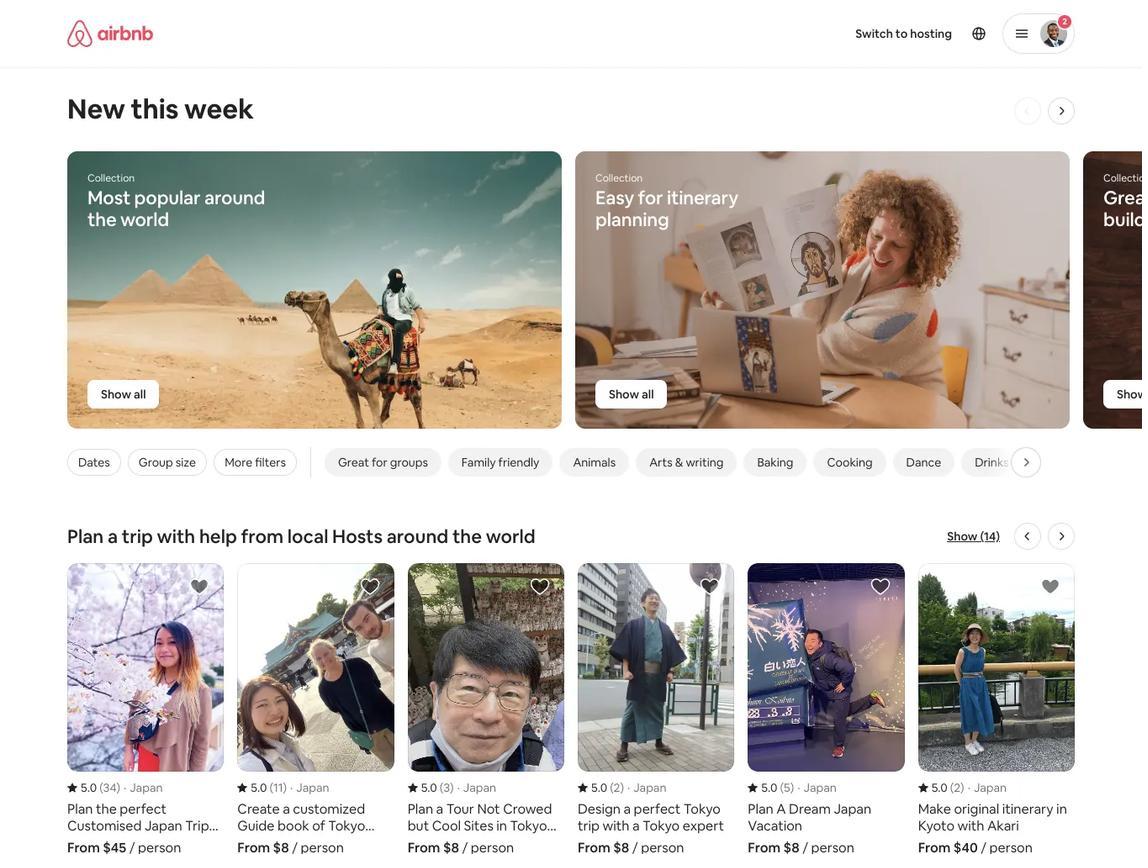 Task type: locate. For each thing, give the bounding box(es) containing it.
collection up easy
[[596, 172, 643, 185]]

world
[[120, 208, 169, 231], [486, 525, 536, 548]]

show all link
[[87, 380, 159, 409], [596, 380, 667, 409]]

1 ( from the left
[[99, 781, 103, 796]]

( inside plan the perfect customised japan trip with local expert group
[[99, 781, 103, 796]]

5.0 ( 2 ) for rating 5.0 out of 5; 2 reviews image inside design a perfect tokyo trip with a tokyo expert group
[[591, 781, 624, 796]]

5.0 ( 2 ) inside make original itinerary in kyoto with akari group
[[932, 781, 965, 796]]

5.0 inside make original itinerary in kyoto with akari group
[[932, 781, 948, 796]]

japan inside plan a dream japan vacation group
[[804, 781, 837, 796]]

rating 5.0 out of 5; 2 reviews image for design a perfect tokyo trip with a tokyo expert group
[[578, 781, 624, 796]]

6 · japan from the left
[[968, 781, 1007, 796]]

0 horizontal spatial show all link
[[87, 380, 159, 409]]

0 horizontal spatial save this experience image
[[360, 577, 380, 597]]

animals
[[573, 455, 616, 470]]

plan a trip with help from local hosts around the world
[[67, 525, 536, 548]]

drinks element
[[975, 455, 1009, 470]]

( for create a customized guide book of tokyo with a local guide group
[[270, 781, 273, 796]]

0 horizontal spatial world
[[120, 208, 169, 231]]

1 horizontal spatial save this experience image
[[530, 577, 550, 597]]

1 horizontal spatial 2
[[954, 781, 961, 796]]

show
[[101, 387, 131, 402], [609, 387, 639, 402], [1117, 387, 1142, 402], [947, 529, 978, 544]]

3 · from the left
[[457, 781, 460, 796]]

save this experience image for make original itinerary in kyoto with akari group
[[1040, 577, 1061, 597]]

show all
[[101, 387, 146, 402], [609, 387, 654, 402]]

· japan inside design a perfect tokyo trip with a tokyo expert group
[[627, 781, 667, 796]]

all up group
[[134, 387, 146, 402]]

3
[[443, 781, 450, 796]]

5.0 ( 2 )
[[591, 781, 624, 796], [932, 781, 965, 796]]

new this week
[[67, 92, 254, 126]]

rating 5.0 out of 5; 5 reviews image
[[748, 781, 794, 796]]

0 vertical spatial the
[[87, 208, 116, 231]]

1 horizontal spatial collection
[[596, 172, 643, 185]]

show up "dates"
[[101, 387, 131, 402]]

2 · from the left
[[290, 781, 293, 796]]

family
[[462, 455, 496, 470]]

4 ) from the left
[[620, 781, 624, 796]]

4 save this experience image from the left
[[1040, 577, 1061, 597]]

rating 5.0 out of 5; 3 reviews image
[[408, 781, 454, 796]]

5.0 for plan the perfect customised japan trip with local expert group
[[81, 781, 97, 796]]

design a perfect tokyo trip with a tokyo expert group
[[578, 564, 735, 855]]

2 save this experience image from the left
[[530, 577, 550, 597]]

2 5.0 ( 2 ) from the left
[[932, 781, 965, 796]]

0 horizontal spatial all
[[134, 387, 146, 402]]

0 horizontal spatial collection
[[87, 172, 135, 185]]

2 for make original itinerary in kyoto with akari group
[[954, 781, 961, 796]]

1 horizontal spatial all
[[642, 387, 654, 402]]

· japan
[[124, 781, 163, 796], [290, 781, 329, 796], [457, 781, 496, 796], [627, 781, 667, 796], [798, 781, 837, 796], [968, 781, 1007, 796]]

from
[[241, 525, 284, 548]]

collection most popular around the world
[[87, 172, 265, 231]]

rating 5.0 out of 5; 2 reviews image inside make original itinerary in kyoto with akari group
[[918, 781, 965, 796]]

· japan inside plan a dream japan vacation group
[[798, 781, 837, 796]]

(
[[99, 781, 103, 796], [270, 781, 273, 796], [440, 781, 443, 796], [610, 781, 614, 796], [780, 781, 784, 796], [950, 781, 954, 796]]

· for the rating 5.0 out of 5; 34 reviews image
[[124, 781, 126, 796]]

3 5.0 from the left
[[421, 781, 437, 796]]

· japan for rating 5.0 out of 5; 2 reviews image inside design a perfect tokyo trip with a tokyo expert group
[[627, 781, 667, 796]]

save this experience image inside the plan a tour not crowed but cool sites in tokyo local group
[[530, 577, 550, 597]]

1 horizontal spatial 5.0 ( 2 )
[[932, 781, 965, 796]]

0 vertical spatial for
[[638, 186, 663, 209]]

3 save this experience image from the left
[[870, 577, 890, 597]]

for right easy
[[638, 186, 663, 209]]

4 ( from the left
[[610, 781, 614, 796]]

all for the
[[134, 387, 146, 402]]

) inside plan a dream japan vacation group
[[790, 781, 794, 796]]

5 ) from the left
[[790, 781, 794, 796]]

2 5.0 from the left
[[251, 781, 267, 796]]

6 · from the left
[[968, 781, 971, 796]]

3 ( from the left
[[440, 781, 443, 796]]

2 inside 2 dropdown button
[[1063, 16, 1067, 27]]

1 horizontal spatial around
[[387, 525, 449, 548]]

5.0
[[81, 781, 97, 796], [251, 781, 267, 796], [421, 781, 437, 796], [591, 781, 607, 796], [762, 781, 778, 796], [932, 781, 948, 796]]

1 rating 5.0 out of 5; 2 reviews image from the left
[[578, 781, 624, 796]]

· for rating 5.0 out of 5; 3 reviews image
[[457, 781, 460, 796]]

dance
[[906, 455, 941, 470]]

5.0 for design a perfect tokyo trip with a tokyo expert group
[[591, 781, 607, 796]]

1 vertical spatial the
[[452, 525, 482, 548]]

2 collection from the left
[[596, 172, 643, 185]]

· japan inside make original itinerary in kyoto with akari group
[[968, 781, 1007, 796]]

· japan inside the plan a tour not crowed but cool sites in tokyo local group
[[457, 781, 496, 796]]

6 ( from the left
[[950, 781, 954, 796]]

1 japan from the left
[[130, 781, 163, 796]]

japan
[[130, 781, 163, 796], [296, 781, 329, 796], [463, 781, 496, 796], [634, 781, 667, 796], [804, 781, 837, 796], [974, 781, 1007, 796]]

· inside plan the perfect customised japan trip with local expert group
[[124, 781, 126, 796]]

save this experience image inside create a customized guide book of tokyo with a local guide group
[[360, 577, 380, 597]]

4 japan from the left
[[634, 781, 667, 796]]

)
[[116, 781, 120, 796], [283, 781, 287, 796], [450, 781, 454, 796], [620, 781, 624, 796], [790, 781, 794, 796], [961, 781, 965, 796]]

· japan for the rating 5.0 out of 5; 34 reviews image
[[124, 781, 163, 796]]

1 horizontal spatial show all
[[609, 387, 654, 402]]

more filters button
[[214, 449, 297, 476]]

1 5.0 ( 2 ) from the left
[[591, 781, 624, 796]]

2 inside design a perfect tokyo trip with a tokyo expert group
[[614, 781, 620, 796]]

show all link up dates dropdown button
[[87, 380, 159, 409]]

2 show all from the left
[[609, 387, 654, 402]]

(14)
[[980, 529, 1000, 544]]

animals element
[[573, 455, 616, 470]]

11
[[273, 781, 283, 796]]

· japan inside plan the perfect customised japan trip with local expert group
[[124, 781, 163, 796]]

4 · from the left
[[627, 781, 630, 796]]

most
[[87, 186, 130, 209]]

34
[[103, 781, 116, 796]]

save this experience image for plan the perfect customised japan trip with local expert group
[[190, 577, 210, 597]]

) for rating 5.0 out of 5; 3 reviews image
[[450, 781, 454, 796]]

1 · from the left
[[124, 781, 126, 796]]

save this experience image inside design a perfect tokyo trip with a tokyo expert group
[[700, 577, 720, 597]]

5.0 ( 2 ) inside design a perfect tokyo trip with a tokyo expert group
[[591, 781, 624, 796]]

show left the (14)
[[947, 529, 978, 544]]

japan for the rating 5.0 out of 5; 11 reviews image
[[296, 781, 329, 796]]

cooking
[[827, 455, 873, 470]]

1 horizontal spatial world
[[486, 525, 536, 548]]

( inside plan a dream japan vacation group
[[780, 781, 784, 796]]

writing
[[686, 455, 724, 470]]

show all up arts
[[609, 387, 654, 402]]

collection
[[87, 172, 135, 185], [596, 172, 643, 185]]

) for rating 5.0 out of 5; 2 reviews image within make original itinerary in kyoto with akari group
[[961, 781, 965, 796]]

( for design a perfect tokyo trip with a tokyo expert group
[[610, 781, 614, 796]]

2 japan from the left
[[296, 781, 329, 796]]

1 5.0 from the left
[[81, 781, 97, 796]]

3 · japan from the left
[[457, 781, 496, 796]]

0 horizontal spatial show all
[[101, 387, 146, 402]]

( inside create a customized guide book of tokyo with a local guide group
[[270, 781, 273, 796]]

collection for most
[[87, 172, 135, 185]]

1 horizontal spatial for
[[638, 186, 663, 209]]

0 horizontal spatial rating 5.0 out of 5; 2 reviews image
[[578, 781, 624, 796]]

show all link for the
[[87, 380, 159, 409]]

5.0 ( 5 )
[[762, 781, 794, 796]]

) inside create a customized guide book of tokyo with a local guide group
[[283, 781, 287, 796]]

save this experience image for design a perfect tokyo trip with a tokyo expert group
[[700, 577, 720, 597]]

· japan for the rating 5.0 out of 5; 11 reviews image
[[290, 781, 329, 796]]

around right hosts
[[387, 525, 449, 548]]

1 ) from the left
[[116, 781, 120, 796]]

show all link up arts
[[596, 380, 667, 409]]

0 vertical spatial around
[[204, 186, 265, 209]]

collection inside collection most popular around the world
[[87, 172, 135, 185]]

( inside design a perfect tokyo trip with a tokyo expert group
[[610, 781, 614, 796]]

the left popular
[[87, 208, 116, 231]]

5 japan from the left
[[804, 781, 837, 796]]

collection easy for itinerary planning
[[596, 172, 739, 231]]

·
[[124, 781, 126, 796], [290, 781, 293, 796], [457, 781, 460, 796], [627, 781, 630, 796], [798, 781, 800, 796], [968, 781, 971, 796]]

0 horizontal spatial 5.0 ( 2 )
[[591, 781, 624, 796]]

japan for the rating 5.0 out of 5; 34 reviews image
[[130, 781, 163, 796]]

2 horizontal spatial 2
[[1063, 16, 1067, 27]]

2 · japan from the left
[[290, 781, 329, 796]]

3 ) from the left
[[450, 781, 454, 796]]

new this week group
[[0, 151, 1142, 430]]

around inside collection most popular around the world
[[204, 186, 265, 209]]

· inside create a customized guide book of tokyo with a local guide group
[[290, 781, 293, 796]]

save this experience image
[[360, 577, 380, 597], [530, 577, 550, 597]]

5.0 ( 11 )
[[251, 781, 287, 796]]

great for groups button
[[325, 448, 441, 477]]

3 japan from the left
[[463, 781, 496, 796]]

show up entertainment
[[1117, 387, 1142, 402]]

cooking element
[[827, 455, 873, 470]]

) inside make original itinerary in kyoto with akari group
[[961, 781, 965, 796]]

all for planning
[[642, 387, 654, 402]]

5.0 inside create a customized guide book of tokyo with a local guide group
[[251, 781, 267, 796]]

2
[[1063, 16, 1067, 27], [614, 781, 620, 796], [954, 781, 961, 796]]

rating 5.0 out of 5; 2 reviews image for make original itinerary in kyoto with akari group
[[918, 781, 965, 796]]

japan inside the plan a tour not crowed but cool sites in tokyo local group
[[463, 781, 496, 796]]

· inside the plan a tour not crowed but cool sites in tokyo local group
[[457, 781, 460, 796]]

( for plan a dream japan vacation group
[[780, 781, 784, 796]]

5
[[784, 781, 790, 796]]

0 horizontal spatial 2
[[614, 781, 620, 796]]

( inside make original itinerary in kyoto with akari group
[[950, 781, 954, 796]]

rating 5.0 out of 5; 11 reviews image
[[237, 781, 287, 796]]

collection inside collection easy for itinerary planning
[[596, 172, 643, 185]]

2 rating 5.0 out of 5; 2 reviews image from the left
[[918, 781, 965, 796]]

the inside collection most popular around the world
[[87, 208, 116, 231]]

0 horizontal spatial the
[[87, 208, 116, 231]]

5.0 inside design a perfect tokyo trip with a tokyo expert group
[[591, 781, 607, 796]]

all up arts
[[642, 387, 654, 402]]

· japan for rating 5.0 out of 5; 3 reviews image
[[457, 781, 496, 796]]

· japan inside create a customized guide book of tokyo with a local guide group
[[290, 781, 329, 796]]

switch to hosting
[[856, 26, 952, 41]]

1 show all from the left
[[101, 387, 146, 402]]

0 horizontal spatial for
[[372, 455, 388, 470]]

2 all from the left
[[642, 387, 654, 402]]

1 vertical spatial around
[[387, 525, 449, 548]]

4 5.0 from the left
[[591, 781, 607, 796]]

easy
[[596, 186, 634, 209]]

1 all from the left
[[134, 387, 146, 402]]

switch to hosting link
[[846, 16, 962, 51]]

6 japan from the left
[[974, 781, 1007, 796]]

rating 5.0 out of 5; 2 reviews image inside design a perfect tokyo trip with a tokyo expert group
[[578, 781, 624, 796]]

1 vertical spatial for
[[372, 455, 388, 470]]

· for rating 5.0 out of 5; 2 reviews image inside design a perfect tokyo trip with a tokyo expert group
[[627, 781, 630, 796]]

2 save this experience image from the left
[[700, 577, 720, 597]]

all
[[134, 387, 146, 402], [642, 387, 654, 402]]

to
[[896, 26, 908, 41]]

5 · japan from the left
[[798, 781, 837, 796]]

save this experience image for plan a dream japan vacation group
[[870, 577, 890, 597]]

plan
[[67, 525, 104, 548]]

6 5.0 from the left
[[932, 781, 948, 796]]

0 vertical spatial world
[[120, 208, 169, 231]]

japan for rating 5.0 out of 5; 2 reviews image inside design a perfect tokyo trip with a tokyo expert group
[[634, 781, 667, 796]]

collectio grea
[[1104, 172, 1142, 231]]

1 collection from the left
[[87, 172, 135, 185]]

2 inside make original itinerary in kyoto with akari group
[[954, 781, 961, 796]]

help
[[199, 525, 237, 548]]

1 horizontal spatial rating 5.0 out of 5; 2 reviews image
[[918, 781, 965, 796]]

japan inside make original itinerary in kyoto with akari group
[[974, 781, 1007, 796]]

5.0 inside the plan a tour not crowed but cool sites in tokyo local group
[[421, 781, 437, 796]]

japan inside plan the perfect customised japan trip with local expert group
[[130, 781, 163, 796]]

5 · from the left
[[798, 781, 800, 796]]

4 · japan from the left
[[627, 781, 667, 796]]

with
[[157, 525, 195, 548]]

grea
[[1104, 186, 1142, 209]]

plan a dream japan vacation group
[[748, 564, 905, 855]]

( inside the plan a tour not crowed but cool sites in tokyo local group
[[440, 781, 443, 796]]

1 horizontal spatial show all link
[[596, 380, 667, 409]]

2 ) from the left
[[283, 781, 287, 796]]

) inside the plan a tour not crowed but cool sites in tokyo local group
[[450, 781, 454, 796]]

1 show all link from the left
[[87, 380, 159, 409]]

for right great
[[372, 455, 388, 470]]

· for 'rating 5.0 out of 5; 5 reviews' image
[[798, 781, 800, 796]]

1 save this experience image from the left
[[190, 577, 210, 597]]

6 ) from the left
[[961, 781, 965, 796]]

hosting
[[910, 26, 952, 41]]

2 for design a perfect tokyo trip with a tokyo expert group
[[614, 781, 620, 796]]

save this experience image
[[190, 577, 210, 597], [700, 577, 720, 597], [870, 577, 890, 597], [1040, 577, 1061, 597]]

japan inside create a customized guide book of tokyo with a local guide group
[[296, 781, 329, 796]]

save this experience image inside make original itinerary in kyoto with akari group
[[1040, 577, 1061, 597]]

the down family
[[452, 525, 482, 548]]

· japan for rating 5.0 out of 5; 2 reviews image within make original itinerary in kyoto with akari group
[[968, 781, 1007, 796]]

rating 5.0 out of 5; 2 reviews image
[[578, 781, 624, 796], [918, 781, 965, 796]]

show up animals
[[609, 387, 639, 402]]

) for rating 5.0 out of 5; 2 reviews image inside design a perfect tokyo trip with a tokyo expert group
[[620, 781, 624, 796]]

5 5.0 from the left
[[762, 781, 778, 796]]

show all up dates dropdown button
[[101, 387, 146, 402]]

5.0 inside plan the perfect customised japan trip with local expert group
[[81, 781, 97, 796]]

5.0 inside plan a dream japan vacation group
[[762, 781, 778, 796]]

collection up most
[[87, 172, 135, 185]]

around
[[204, 186, 265, 209], [387, 525, 449, 548]]

around right popular
[[204, 186, 265, 209]]

) inside design a perfect tokyo trip with a tokyo expert group
[[620, 781, 624, 796]]

· japan for 'rating 5.0 out of 5; 5 reviews' image
[[798, 781, 837, 796]]

save this experience image for 5.0 ( 11 )
[[360, 577, 380, 597]]

japan for rating 5.0 out of 5; 2 reviews image within make original itinerary in kyoto with akari group
[[974, 781, 1007, 796]]

· inside make original itinerary in kyoto with akari group
[[968, 781, 971, 796]]

1 · japan from the left
[[124, 781, 163, 796]]

5 ( from the left
[[780, 781, 784, 796]]

trip
[[122, 525, 153, 548]]

cooking button
[[814, 448, 886, 477]]

japan inside design a perfect tokyo trip with a tokyo expert group
[[634, 781, 667, 796]]

· inside design a perfect tokyo trip with a tokyo expert group
[[627, 781, 630, 796]]

5.0 for make original itinerary in kyoto with akari group
[[932, 781, 948, 796]]

arts & writing
[[649, 455, 724, 470]]

2 ( from the left
[[270, 781, 273, 796]]

for
[[638, 186, 663, 209], [372, 455, 388, 470]]

· inside plan a dream japan vacation group
[[798, 781, 800, 796]]

2 show all link from the left
[[596, 380, 667, 409]]

) inside plan the perfect customised japan trip with local expert group
[[116, 781, 120, 796]]

0 horizontal spatial around
[[204, 186, 265, 209]]

the
[[87, 208, 116, 231], [452, 525, 482, 548]]

1 save this experience image from the left
[[360, 577, 380, 597]]



Task type: vqa. For each thing, say whether or not it's contained in the screenshot.
if within Canceling a reservation as Host of an Experience We understand that sometimes life gets in the way. Yet cancellations can be very disruptive for guests and should be avoided, if possible. I…
no



Task type: describe. For each thing, give the bounding box(es) containing it.
profile element
[[718, 0, 1075, 67]]

show all for the
[[101, 387, 146, 402]]

planning
[[596, 208, 669, 231]]

size
[[176, 455, 196, 470]]

japan for 'rating 5.0 out of 5; 5 reviews' image
[[804, 781, 837, 796]]

( for plan the perfect customised japan trip with local expert group
[[99, 781, 103, 796]]

baking element
[[757, 455, 794, 470]]

dates button
[[67, 449, 121, 476]]

for inside button
[[372, 455, 388, 470]]

dance element
[[906, 455, 941, 470]]

great for groups
[[338, 455, 428, 470]]

drinks button
[[962, 448, 1023, 477]]

5.0 for the plan a tour not crowed but cool sites in tokyo local group
[[421, 781, 437, 796]]

make original itinerary in kyoto with akari group
[[918, 564, 1075, 855]]

local
[[287, 525, 328, 548]]

world inside collection most popular around the world
[[120, 208, 169, 231]]

arts & writing element
[[649, 455, 724, 470]]

family friendly button
[[448, 448, 553, 477]]

filters
[[255, 455, 286, 470]]

1 horizontal spatial the
[[452, 525, 482, 548]]

show all link for planning
[[596, 380, 667, 409]]

arts
[[649, 455, 673, 470]]

for inside collection easy for itinerary planning
[[638, 186, 663, 209]]

a
[[108, 525, 118, 548]]

group
[[139, 455, 173, 470]]

show for show all link corresponding to planning
[[609, 387, 639, 402]]

animals button
[[560, 448, 629, 477]]

5.0 ( 2 ) for rating 5.0 out of 5; 2 reviews image within make original itinerary in kyoto with akari group
[[932, 781, 965, 796]]

entertainment button
[[1029, 448, 1135, 477]]

baking
[[757, 455, 794, 470]]

more
[[225, 455, 253, 470]]

show for show all link associated with the
[[101, 387, 131, 402]]

drinks
[[975, 455, 1009, 470]]

group size button
[[128, 449, 207, 476]]

create a customized guide book of tokyo with a local guide group
[[237, 564, 394, 855]]

plan a tour not crowed but cool sites in tokyo local group
[[408, 564, 564, 855]]

1 vertical spatial world
[[486, 525, 536, 548]]

5.0 for create a customized guide book of tokyo with a local guide group
[[251, 781, 267, 796]]

baking button
[[744, 448, 807, 477]]

2 button
[[1003, 13, 1075, 54]]

family friendly
[[462, 455, 539, 470]]

· for the rating 5.0 out of 5; 11 reviews image
[[290, 781, 293, 796]]

hosts
[[332, 525, 383, 548]]

dates
[[78, 455, 110, 470]]

arts & writing button
[[636, 448, 737, 477]]

) for the rating 5.0 out of 5; 11 reviews image
[[283, 781, 287, 796]]

new
[[67, 92, 125, 126]]

collectio
[[1104, 172, 1142, 185]]

show (14)
[[947, 529, 1000, 544]]

5.0 for plan a dream japan vacation group
[[762, 781, 778, 796]]

group size
[[139, 455, 196, 470]]

&
[[675, 455, 683, 470]]

more filters
[[225, 455, 286, 470]]

5.0 ( 34 )
[[81, 781, 120, 796]]

) for the rating 5.0 out of 5; 34 reviews image
[[116, 781, 120, 796]]

popular
[[134, 186, 201, 209]]

dance button
[[893, 448, 955, 477]]

great
[[338, 455, 369, 470]]

save this experience image for 5.0 ( 3 )
[[530, 577, 550, 597]]

( for the plan a tour not crowed but cool sites in tokyo local group
[[440, 781, 443, 796]]

entertainment
[[1043, 455, 1121, 470]]

show link
[[1104, 380, 1142, 409]]

show all for planning
[[609, 387, 654, 402]]

groups
[[390, 455, 428, 470]]

itinerary
[[667, 186, 739, 209]]

great for groups element
[[338, 455, 428, 470]]

· for rating 5.0 out of 5; 2 reviews image within make original itinerary in kyoto with akari group
[[968, 781, 971, 796]]

5.0 ( 3 )
[[421, 781, 454, 796]]

this week
[[131, 92, 254, 126]]

plan the perfect customised japan trip with local expert group
[[67, 564, 224, 855]]

) for 'rating 5.0 out of 5; 5 reviews' image
[[790, 781, 794, 796]]

friendly
[[498, 455, 539, 470]]

collection for easy
[[596, 172, 643, 185]]

japan for rating 5.0 out of 5; 3 reviews image
[[463, 781, 496, 796]]

show (14) link
[[947, 528, 1000, 545]]

entertainment element
[[1043, 455, 1121, 470]]

( for make original itinerary in kyoto with akari group
[[950, 781, 954, 796]]

show for show (14) link
[[947, 529, 978, 544]]

family friendly element
[[462, 455, 539, 470]]

switch
[[856, 26, 893, 41]]

rating 5.0 out of 5; 34 reviews image
[[67, 781, 120, 796]]



